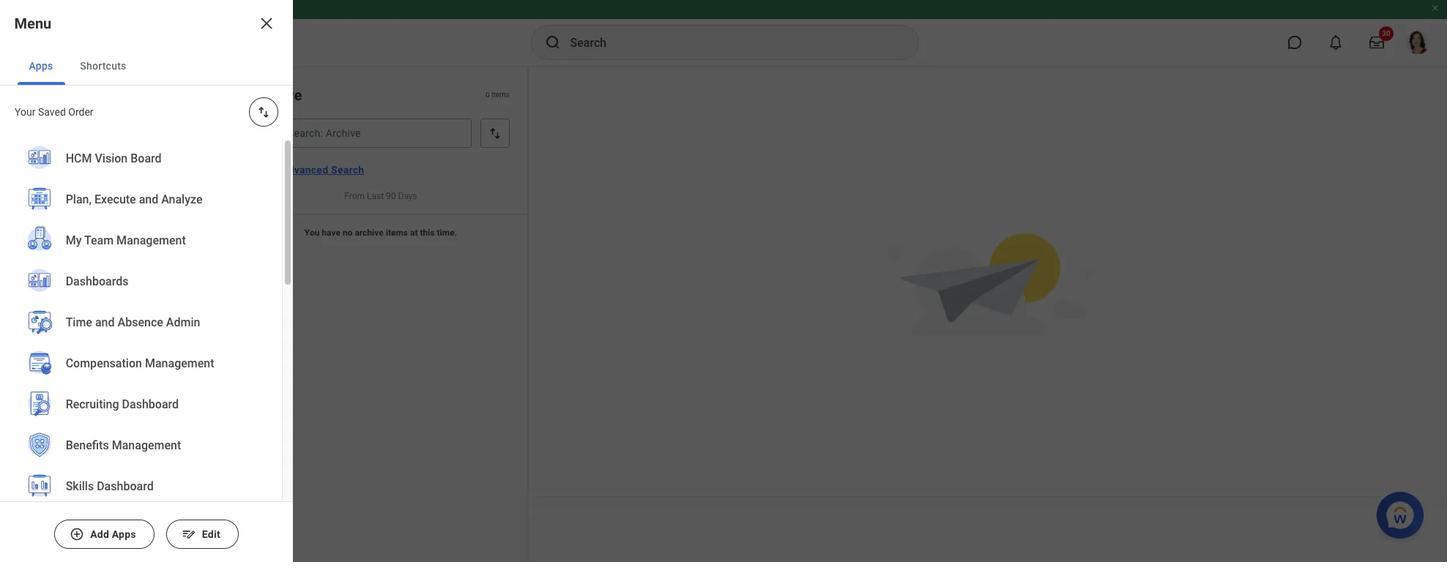 Task type: describe. For each thing, give the bounding box(es) containing it.
search
[[331, 164, 364, 176]]

shortcuts
[[80, 60, 126, 72]]

delegated to me button
[[0, 308, 198, 332]]

vision
[[95, 152, 128, 166]]

hcm
[[66, 152, 92, 166]]

you for you have no saved searches
[[50, 149, 67, 161]]

1 horizontal spatial items
[[492, 91, 510, 99]]

analyze
[[162, 193, 203, 207]]

spend authorization approvals button
[[0, 402, 198, 426]]

archive
[[355, 228, 384, 238]]

0
[[486, 91, 490, 99]]

compensation management link
[[18, 344, 264, 386]]

spend authorization approvals
[[50, 408, 190, 420]]

expense reports without exceptions button
[[0, 355, 216, 379]]

search image
[[544, 34, 561, 51]]

close environment banner image
[[1431, 4, 1440, 12]]

your saved order
[[15, 106, 93, 118]]

to
[[64, 244, 75, 256]]

you for you have no archive items at this time.
[[305, 228, 320, 238]]

board
[[131, 152, 162, 166]]

archive inside archive button
[[50, 507, 90, 521]]

benefits management
[[66, 439, 181, 453]]

customer invoice approvals button
[[0, 285, 198, 308]]

have for saved
[[70, 149, 91, 161]]

authorization
[[81, 408, 142, 420]]

plan, execute and analyze link
[[18, 179, 264, 222]]

admin
[[166, 316, 201, 330]]

expense for expense reports without exceptions
[[50, 361, 88, 373]]

my team management link
[[18, 220, 264, 263]]

benefits
[[66, 439, 109, 453]]

compensation management
[[66, 357, 215, 371]]

from last 90 days
[[344, 191, 417, 201]]

sort image
[[256, 105, 271, 119]]

expense reports without exceptions
[[50, 361, 216, 373]]

from
[[344, 191, 365, 201]]

shortcuts button
[[68, 47, 138, 85]]

recruiting dashboard
[[66, 398, 179, 412]]

approvals for expense report approvals
[[124, 338, 169, 349]]

archive inside item list element
[[252, 86, 302, 104]]

management inside my team management link
[[117, 234, 186, 248]]

saved
[[108, 149, 135, 161]]

text edit image
[[182, 527, 196, 542]]

perspective image
[[15, 200, 32, 218]]

you have no saved searches button
[[0, 144, 209, 167]]

spend
[[50, 408, 79, 420]]

plan, execute and analyze
[[66, 193, 203, 207]]

skills dashboard
[[66, 480, 154, 494]]

customer
[[50, 291, 94, 303]]

me
[[110, 314, 124, 326]]

management for compensation management
[[145, 357, 215, 371]]

clock check image
[[15, 117, 32, 135]]

apps button
[[18, 47, 65, 85]]

time.
[[437, 228, 457, 238]]

approvals for customer invoice approvals
[[132, 291, 178, 303]]

no for archive
[[343, 228, 353, 238]]

last
[[367, 191, 384, 201]]

1 horizontal spatial apps
[[112, 529, 136, 541]]

add
[[90, 529, 109, 541]]

my for my tasks
[[67, 91, 88, 108]]

you have no saved searches
[[50, 149, 179, 161]]

advanced search button
[[275, 155, 370, 185]]

chevron down image
[[192, 203, 204, 215]]

all to dos
[[50, 244, 96, 256]]

skills dashboard link
[[18, 467, 264, 509]]

exceptions
[[166, 361, 216, 373]]

customer invoice approvals
[[50, 291, 178, 303]]

advanced
[[281, 164, 328, 176]]

absence/time
[[50, 220, 117, 232]]

your
[[15, 106, 35, 118]]

and inside "link"
[[139, 193, 159, 207]]

compensation for compensation
[[50, 267, 116, 279]]

delegated to me
[[50, 314, 124, 326]]

dos
[[78, 244, 96, 256]]

dashboard for recruiting dashboard
[[122, 398, 179, 412]]

days
[[398, 191, 417, 201]]

talent/performance button
[[0, 449, 198, 472]]

expense report approvals
[[50, 338, 169, 349]]



Task type: vqa. For each thing, say whether or not it's contained in the screenshot.
my team management LINK
yes



Task type: locate. For each thing, give the bounding box(es) containing it.
at
[[410, 228, 418, 238]]

this
[[420, 228, 435, 238]]

dashboards
[[66, 275, 129, 289]]

0 vertical spatial have
[[70, 149, 91, 161]]

all to dos button
[[0, 238, 198, 261]]

profile logan mcneil element
[[1398, 26, 1439, 59]]

1 vertical spatial expense
[[50, 361, 88, 373]]

approvals
[[132, 291, 178, 303], [124, 338, 169, 349], [145, 408, 190, 420]]

you
[[50, 149, 67, 161], [305, 228, 320, 238]]

1 expense from the top
[[50, 338, 88, 349]]

approvals for spend authorization approvals
[[145, 408, 190, 420]]

item list element
[[234, 67, 529, 563]]

0 vertical spatial archive
[[252, 86, 302, 104]]

management down admin
[[145, 357, 215, 371]]

compensation
[[50, 267, 116, 279], [66, 357, 142, 371]]

to
[[98, 314, 107, 326]]

0 horizontal spatial you
[[50, 149, 67, 161]]

1 horizontal spatial archive
[[252, 86, 302, 104]]

plus circle image
[[70, 527, 84, 542]]

approvals up approval
[[145, 408, 190, 420]]

invoice inside "button"
[[89, 431, 122, 443]]

hcm vision board
[[66, 152, 162, 166]]

time and absence admin
[[66, 316, 201, 330]]

recruiting for recruiting
[[50, 385, 96, 396]]

archive button
[[0, 497, 223, 532]]

saved
[[38, 106, 66, 118]]

invoice for approvals
[[97, 291, 129, 303]]

my
[[67, 91, 88, 108], [66, 234, 82, 248]]

0 vertical spatial you
[[50, 149, 67, 161]]

1 horizontal spatial have
[[322, 228, 341, 238]]

1 horizontal spatial you
[[305, 228, 320, 238]]

archive
[[252, 86, 302, 104], [50, 507, 90, 521]]

have for archive
[[322, 228, 341, 238]]

you have no archive items at this time.
[[305, 228, 457, 238]]

dashboard inside "link"
[[122, 398, 179, 412]]

time
[[66, 316, 93, 330]]

no for saved
[[94, 149, 105, 161]]

management inside benefits management link
[[112, 439, 181, 453]]

expense down time
[[50, 338, 88, 349]]

items
[[492, 91, 510, 99], [386, 228, 408, 238]]

searches
[[137, 149, 179, 161]]

2 vertical spatial management
[[112, 439, 181, 453]]

1 vertical spatial items
[[386, 228, 408, 238]]

notifications large image
[[1329, 35, 1343, 50]]

0 vertical spatial compensation
[[50, 267, 116, 279]]

0 vertical spatial items
[[492, 91, 510, 99]]

search image
[[262, 126, 277, 141]]

compensation button
[[0, 261, 198, 285]]

my inside my team management link
[[66, 234, 82, 248]]

hcm vision board link
[[18, 138, 264, 181]]

1 vertical spatial invoice
[[89, 431, 122, 443]]

tab list containing apps
[[0, 47, 293, 86]]

list for shortcuts button
[[0, 138, 282, 563]]

list containing hcm vision board
[[0, 138, 282, 563]]

filters
[[50, 201, 83, 215]]

supplier invoice approval
[[50, 431, 165, 443]]

skills
[[66, 480, 94, 494]]

dashboards link
[[18, 261, 264, 304]]

edit
[[202, 529, 220, 541]]

have left archive
[[322, 228, 341, 238]]

Search: Archive text field
[[252, 119, 472, 148]]

my right saved
[[67, 91, 88, 108]]

execute
[[95, 193, 136, 207]]

2 list from the top
[[0, 138, 282, 563]]

recruiting button
[[0, 379, 198, 402]]

0 vertical spatial approvals
[[132, 291, 178, 303]]

0 vertical spatial dashboard
[[122, 398, 179, 412]]

0 horizontal spatial no
[[94, 149, 105, 161]]

order
[[68, 106, 93, 118]]

list containing filters
[[0, 108, 234, 563]]

my tasks
[[67, 91, 129, 108]]

0 vertical spatial invoice
[[97, 291, 129, 303]]

no left archive
[[343, 228, 353, 238]]

x image
[[258, 15, 275, 32]]

1 vertical spatial and
[[95, 316, 115, 330]]

expense inside expense reports without exceptions button
[[50, 361, 88, 373]]

invoice down dashboards
[[97, 291, 129, 303]]

1 vertical spatial no
[[343, 228, 353, 238]]

0 horizontal spatial items
[[386, 228, 408, 238]]

menu
[[15, 15, 52, 32]]

approval
[[124, 431, 165, 443]]

approvals inside expense report approvals button
[[124, 338, 169, 349]]

0 vertical spatial apps
[[29, 60, 53, 72]]

time and absence admin link
[[18, 303, 264, 345]]

global navigation dialog
[[0, 0, 293, 563]]

my inside my tasks element
[[67, 91, 88, 108]]

0 horizontal spatial archive
[[50, 507, 90, 521]]

advanced search
[[281, 164, 364, 176]]

1 vertical spatial you
[[305, 228, 320, 238]]

tab list
[[0, 47, 293, 86]]

have left vision
[[70, 149, 91, 161]]

invoice for approval
[[89, 431, 122, 443]]

no inside you have no saved searches button
[[94, 149, 105, 161]]

expense inside expense report approvals button
[[50, 338, 88, 349]]

list inside my tasks element
[[0, 215, 223, 472]]

0 horizontal spatial have
[[70, 149, 91, 161]]

0 vertical spatial no
[[94, 149, 105, 161]]

no right hcm at the top left
[[94, 149, 105, 161]]

list
[[0, 108, 234, 563], [0, 138, 282, 563], [0, 215, 223, 472]]

2 expense from the top
[[50, 361, 88, 373]]

1 list from the top
[[0, 108, 234, 563]]

3 list from the top
[[0, 215, 223, 472]]

1 vertical spatial approvals
[[124, 338, 169, 349]]

recruiting inside "link"
[[66, 398, 119, 412]]

0 vertical spatial management
[[117, 234, 186, 248]]

compensation for compensation management
[[66, 357, 142, 371]]

dashboard
[[122, 398, 179, 412], [97, 480, 154, 494]]

invoice down authorization
[[89, 431, 122, 443]]

1 vertical spatial archive
[[50, 507, 90, 521]]

1 vertical spatial dashboard
[[97, 480, 154, 494]]

1 vertical spatial have
[[322, 228, 341, 238]]

add apps button
[[54, 520, 154, 549]]

recruiting
[[50, 385, 96, 396], [66, 398, 119, 412]]

1 horizontal spatial and
[[139, 193, 159, 207]]

1 horizontal spatial no
[[343, 228, 353, 238]]

you inside button
[[50, 149, 67, 161]]

1 vertical spatial management
[[145, 357, 215, 371]]

banner
[[0, 0, 1447, 66]]

team
[[84, 234, 114, 248]]

apps down menu
[[29, 60, 53, 72]]

workday assistant region
[[1377, 486, 1430, 539]]

tasks
[[91, 91, 129, 108]]

benefits management link
[[18, 426, 264, 468]]

list containing absence/time
[[0, 215, 223, 472]]

management down recruiting dashboard "link"
[[112, 439, 181, 453]]

have inside item list element
[[322, 228, 341, 238]]

invoice inside button
[[97, 291, 129, 303]]

list inside global navigation dialog
[[0, 138, 282, 563]]

my down absence/time
[[66, 234, 82, 248]]

edit button
[[166, 520, 239, 549]]

management for benefits management
[[112, 439, 181, 453]]

items right 0
[[492, 91, 510, 99]]

management
[[117, 234, 186, 248], [145, 357, 215, 371], [112, 439, 181, 453]]

expense for expense report approvals
[[50, 338, 88, 349]]

archive up plus circle 'image'
[[50, 507, 90, 521]]

0 vertical spatial and
[[139, 193, 159, 207]]

absence
[[118, 316, 163, 330]]

0 horizontal spatial and
[[95, 316, 115, 330]]

dashboard up approval
[[122, 398, 179, 412]]

compensation inside compensation management link
[[66, 357, 142, 371]]

have
[[70, 149, 91, 161], [322, 228, 341, 238]]

supplier
[[50, 431, 87, 443]]

apps
[[29, 60, 53, 72], [112, 529, 136, 541]]

1 vertical spatial apps
[[112, 529, 136, 541]]

approvals up compensation management
[[124, 338, 169, 349]]

you down the your saved order
[[50, 149, 67, 161]]

inbox large image
[[1370, 35, 1384, 50]]

archive up the sort icon
[[252, 86, 302, 104]]

expense
[[50, 338, 88, 349], [50, 361, 88, 373]]

apps right add
[[112, 529, 136, 541]]

0 horizontal spatial apps
[[29, 60, 53, 72]]

management down plan, execute and analyze "link"
[[117, 234, 186, 248]]

delegated
[[50, 314, 96, 326]]

absence/time button
[[0, 215, 198, 238]]

report
[[91, 338, 121, 349]]

without
[[129, 361, 163, 373]]

reports
[[91, 361, 127, 373]]

all
[[50, 244, 61, 256]]

you left archive
[[305, 228, 320, 238]]

1 vertical spatial compensation
[[66, 357, 142, 371]]

my team management
[[66, 234, 186, 248]]

compensation down dos
[[50, 267, 116, 279]]

expense up recruiting "button"
[[50, 361, 88, 373]]

compensation inside compensation button
[[50, 267, 116, 279]]

2 vertical spatial approvals
[[145, 408, 190, 420]]

recruiting dashboard link
[[18, 385, 264, 427]]

my tasks element
[[0, 67, 234, 563]]

1 vertical spatial recruiting
[[66, 398, 119, 412]]

you inside item list element
[[305, 228, 320, 238]]

1 vertical spatial my
[[66, 234, 82, 248]]

items left "at"
[[386, 228, 408, 238]]

90
[[386, 191, 396, 201]]

my for my team management
[[66, 234, 82, 248]]

recruiting for recruiting dashboard
[[66, 398, 119, 412]]

0 vertical spatial recruiting
[[50, 385, 96, 396]]

talent/performance
[[50, 455, 141, 467]]

plan,
[[66, 193, 92, 207]]

recruiting inside "button"
[[50, 385, 96, 396]]

0 items
[[486, 91, 510, 99]]

approvals up absence
[[132, 291, 178, 303]]

dashboard up archive button
[[97, 480, 154, 494]]

supplier invoice approval button
[[0, 426, 198, 449]]

filters button
[[0, 191, 223, 226]]

approvals inside customer invoice approvals button
[[132, 291, 178, 303]]

list for you have no saved searches button
[[0, 215, 223, 472]]

have inside button
[[70, 149, 91, 161]]

no inside item list element
[[343, 228, 353, 238]]

dashboard for skills dashboard
[[97, 480, 154, 494]]

add apps
[[90, 529, 136, 541]]

compensation down the report
[[66, 357, 142, 371]]

approvals inside spend authorization approvals button
[[145, 408, 190, 420]]

0 vertical spatial expense
[[50, 338, 88, 349]]

management inside compensation management link
[[145, 357, 215, 371]]

expense report approvals button
[[0, 332, 198, 355]]

0 vertical spatial my
[[67, 91, 88, 108]]



